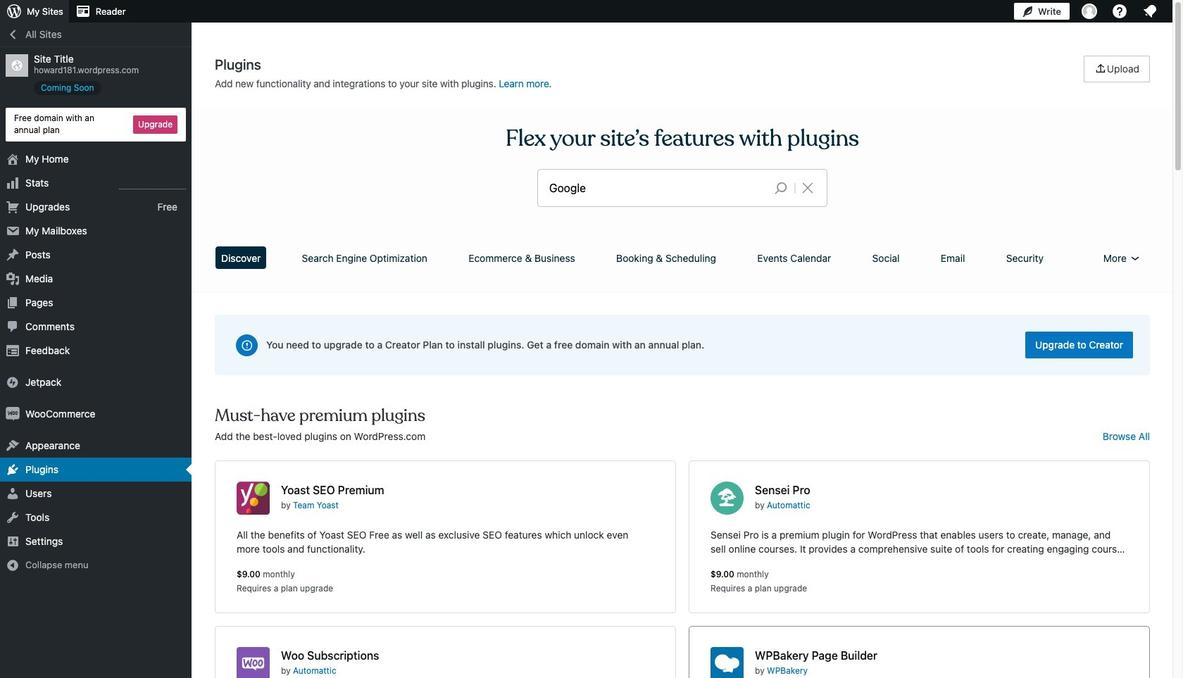 Task type: locate. For each thing, give the bounding box(es) containing it.
None search field
[[538, 170, 827, 206]]

open search image
[[764, 178, 799, 198]]

main content
[[210, 56, 1156, 679]]

0 vertical spatial img image
[[6, 375, 20, 389]]

1 vertical spatial img image
[[6, 407, 20, 421]]

plugin icon image
[[237, 482, 270, 515], [711, 482, 744, 515], [237, 648, 270, 679], [711, 648, 744, 679]]

help image
[[1112, 3, 1129, 20]]

img image
[[6, 375, 20, 389], [6, 407, 20, 421]]

2 img image from the top
[[6, 407, 20, 421]]

highest hourly views 0 image
[[119, 180, 186, 189]]



Task type: vqa. For each thing, say whether or not it's contained in the screenshot.
lock image
no



Task type: describe. For each thing, give the bounding box(es) containing it.
manage your notifications image
[[1142, 3, 1159, 20]]

my profile image
[[1083, 4, 1098, 19]]

close search image
[[791, 180, 826, 197]]

1 img image from the top
[[6, 375, 20, 389]]

Search search field
[[550, 170, 764, 206]]



